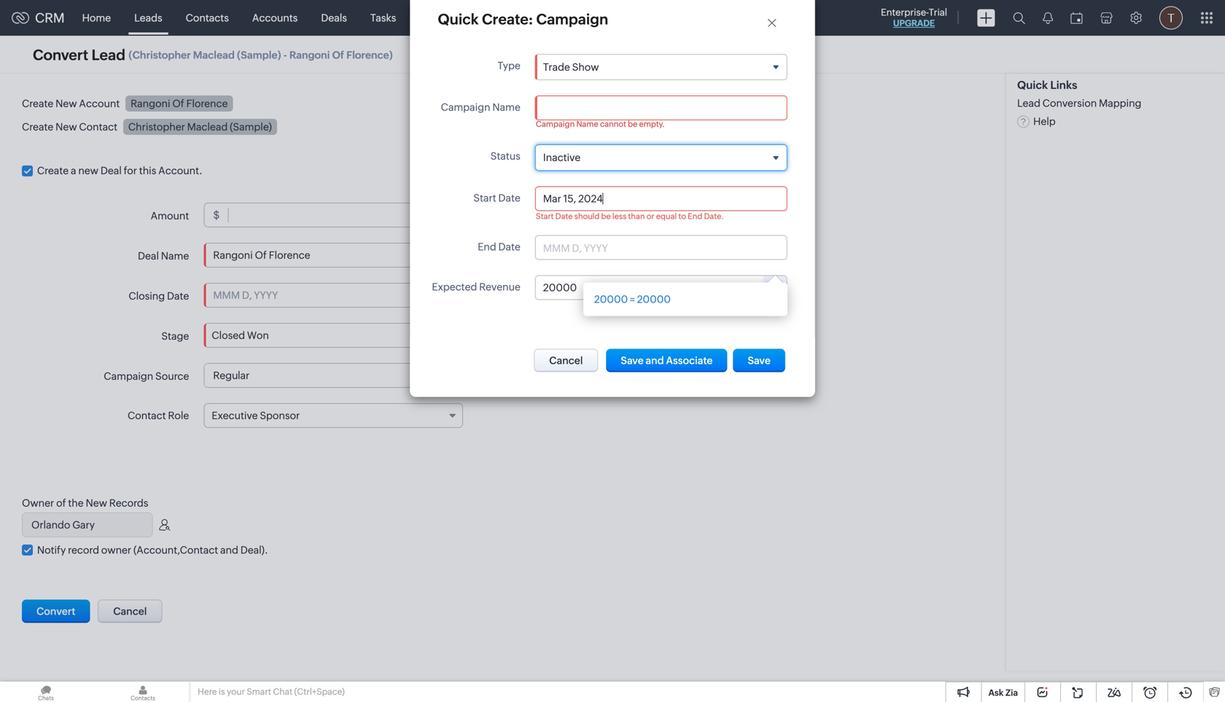 Task type: describe. For each thing, give the bounding box(es) containing it.
expected
[[432, 281, 477, 293]]

2 20000 from the left
[[638, 294, 671, 305]]

lead conversion mapping link
[[1018, 97, 1142, 109]]

deal name
[[138, 250, 189, 262]]

date for end date
[[499, 241, 521, 253]]

amount
[[151, 210, 189, 222]]

accounts link
[[241, 0, 310, 35]]

quick for quick links lead conversion mapping help
[[1018, 79, 1049, 91]]

owner
[[101, 545, 131, 556]]

2 horizontal spatial name
[[577, 120, 599, 129]]

signals image
[[1044, 12, 1054, 24]]

is
[[219, 687, 225, 697]]

convert lead ( christopher maclead (sample) - rangoni of florence )
[[33, 47, 393, 63]]

status
[[491, 150, 521, 162]]

trade
[[543, 61, 571, 73]]

cannot
[[600, 120, 627, 129]]

account.
[[158, 165, 203, 177]]

analytics link
[[583, 0, 649, 35]]

convert for convert lead ( christopher maclead (sample) - rangoni of florence )
[[33, 47, 88, 63]]

new for contact
[[56, 121, 77, 133]]

reports
[[534, 12, 571, 24]]

end
[[478, 241, 497, 253]]

cancel button
[[98, 600, 162, 624]]

record
[[68, 545, 99, 556]]

Trade Show field
[[536, 55, 787, 80]]

search element
[[1005, 0, 1035, 36]]

help
[[1034, 116, 1056, 127]]

mapping
[[1100, 97, 1142, 109]]

cancel
[[113, 606, 147, 618]]

convert button
[[22, 600, 90, 624]]

enterprise-
[[882, 7, 929, 18]]

campaign source
[[104, 371, 189, 382]]

convert for convert
[[36, 606, 75, 618]]

deals link
[[310, 0, 359, 35]]

accounts
[[252, 12, 298, 24]]

Inactive field
[[536, 145, 787, 170]]

source
[[155, 371, 189, 382]]

create new contact
[[22, 121, 118, 133]]

(ctrl+space)
[[294, 687, 345, 697]]

1 horizontal spatial contact
[[128, 410, 166, 422]]

and
[[220, 545, 239, 556]]

calendar image
[[1071, 12, 1084, 24]]

create for create a new deal for this account.
[[37, 165, 69, 177]]

start date
[[474, 192, 521, 204]]

1 vertical spatial christopher
[[128, 121, 185, 133]]

1 20000 from the left
[[595, 294, 628, 305]]

analytics
[[594, 12, 638, 24]]

of
[[56, 498, 66, 509]]

name for campaign name campaign name cannot be empty.
[[493, 102, 521, 113]]

quick links lead conversion mapping help
[[1018, 79, 1142, 127]]

deals
[[321, 12, 347, 24]]

new for account
[[56, 98, 77, 109]]

contact role
[[128, 410, 189, 422]]

records
[[109, 498, 148, 509]]

empty.
[[640, 120, 665, 129]]

mmm d, yyyy
 text field for end date
[[543, 242, 662, 254]]

tasks
[[371, 12, 396, 24]]

maclead inside convert lead ( christopher maclead (sample) - rangoni of florence )
[[193, 49, 235, 61]]

conversion
[[1043, 97, 1098, 109]]

logo image
[[12, 12, 29, 24]]

create: campaign
[[482, 11, 609, 28]]

a
[[71, 165, 76, 177]]

campaign for campaign source
[[104, 371, 153, 382]]

2 horizontal spatial campaign
[[536, 120, 575, 129]]

campaign for campaign name campaign name cannot be empty.
[[441, 102, 491, 113]]

reports link
[[522, 0, 583, 35]]

0 horizontal spatial rangoni
[[131, 98, 170, 109]]

ask zia
[[989, 689, 1019, 698]]

quick for quick create: campaign
[[438, 11, 479, 28]]

create a new deal for this account.
[[37, 165, 203, 177]]

deal).
[[241, 545, 268, 556]]

(
[[129, 49, 133, 61]]

(account,contact
[[134, 545, 218, 556]]

0 horizontal spatial lead
[[92, 47, 126, 63]]

show
[[573, 61, 600, 73]]

be
[[628, 120, 638, 129]]

contacts link
[[174, 0, 241, 35]]

1 vertical spatial deal
[[138, 250, 159, 262]]

trial
[[929, 7, 948, 18]]

your
[[227, 687, 245, 697]]

christopher maclead (sample)
[[128, 121, 272, 133]]

mmm d, yyyy
 text field for start date
[[543, 193, 662, 205]]

search image
[[1014, 12, 1026, 24]]

links
[[1051, 79, 1078, 91]]



Task type: locate. For each thing, give the bounding box(es) containing it.
20000 = 20000 link
[[595, 294, 671, 305]]

0 horizontal spatial of
[[172, 98, 184, 109]]

1 horizontal spatial of
[[332, 49, 344, 61]]

rangoni right "-"
[[290, 49, 330, 61]]

date right end
[[499, 241, 521, 253]]

2 vertical spatial create
[[37, 165, 69, 177]]

2 vertical spatial date
[[167, 290, 189, 302]]

notify
[[37, 545, 66, 556]]

upgrade
[[894, 18, 936, 28]]

name left cannot
[[577, 120, 599, 129]]

new up create new contact
[[56, 98, 77, 109]]

quick
[[438, 11, 479, 28], [1018, 79, 1049, 91]]

maclead down rangoni of florence in the left top of the page
[[187, 121, 228, 133]]

20000 = 20000
[[595, 294, 671, 305]]

christopher
[[133, 49, 191, 61], [128, 121, 185, 133]]

leads
[[134, 12, 162, 24]]

0 vertical spatial create
[[22, 98, 53, 109]]

0 vertical spatial contact
[[79, 121, 118, 133]]

role
[[168, 410, 189, 422]]

0 vertical spatial date
[[499, 192, 521, 204]]

0 vertical spatial new
[[56, 98, 77, 109]]

account
[[79, 98, 120, 109]]

of up christopher maclead (sample) at the top of the page
[[172, 98, 184, 109]]

0 vertical spatial rangoni
[[290, 49, 330, 61]]

of inside convert lead ( christopher maclead (sample) - rangoni of florence )
[[332, 49, 344, 61]]

owner of the new records
[[22, 498, 148, 509]]

0 horizontal spatial quick
[[438, 11, 479, 28]]

lead up the help link
[[1018, 97, 1041, 109]]

1 horizontal spatial rangoni
[[290, 49, 330, 61]]

1 horizontal spatial florence
[[347, 49, 389, 61]]

deal
[[101, 165, 122, 177], [138, 250, 159, 262]]

create
[[22, 98, 53, 109], [22, 121, 53, 133], [37, 165, 69, 177]]

maclead
[[193, 49, 235, 61], [187, 121, 228, 133]]

deal left for
[[101, 165, 122, 177]]

revenue
[[480, 281, 521, 293]]

new
[[78, 165, 99, 177]]

convert inside button
[[36, 606, 75, 618]]

home
[[82, 12, 111, 24]]

mmm d, yyyy
 text field up =
[[543, 242, 662, 254]]

create menu image
[[978, 9, 996, 27]]

quick left 'links'
[[1018, 79, 1049, 91]]

1 vertical spatial maclead
[[187, 121, 228, 133]]

MMM d, yyyy
 text field
[[543, 193, 662, 205], [543, 242, 662, 254]]

name for deal name
[[161, 250, 189, 262]]

this
[[139, 165, 156, 177]]

leads link
[[123, 0, 174, 35]]

florence up christopher maclead (sample) at the top of the page
[[186, 98, 228, 109]]

20000 right =
[[638, 294, 671, 305]]

quick inside quick links lead conversion mapping help
[[1018, 79, 1049, 91]]

rangoni
[[290, 49, 330, 61], [131, 98, 170, 109]]

2 vertical spatial campaign
[[104, 371, 153, 382]]

MMM D, YYYY text field
[[205, 284, 463, 307]]

20000 left =
[[595, 294, 628, 305]]

name
[[493, 102, 521, 113], [577, 120, 599, 129], [161, 250, 189, 262]]

campaign
[[441, 102, 491, 113], [536, 120, 575, 129], [104, 371, 153, 382]]

meetings link
[[408, 0, 476, 35]]

create for create new contact
[[22, 121, 53, 133]]

0 horizontal spatial contact
[[79, 121, 118, 133]]

new down create new account
[[56, 121, 77, 133]]

date right start
[[499, 192, 521, 204]]

rangoni inside convert lead ( christopher maclead (sample) - rangoni of florence )
[[290, 49, 330, 61]]

crm
[[35, 10, 65, 25]]

0 vertical spatial florence
[[347, 49, 389, 61]]

(sample)
[[237, 49, 281, 61], [230, 121, 272, 133]]

date for start date
[[499, 192, 521, 204]]

meetings
[[420, 12, 464, 24]]

new
[[56, 98, 77, 109], [56, 121, 77, 133], [86, 498, 107, 509]]

chats image
[[0, 682, 92, 703]]

1 horizontal spatial 20000
[[638, 294, 671, 305]]

florence down tasks
[[347, 49, 389, 61]]

1 vertical spatial of
[[172, 98, 184, 109]]

campaign name campaign name cannot be empty.
[[441, 102, 665, 129]]

home link
[[70, 0, 123, 35]]

closing date
[[129, 290, 189, 302]]

type
[[498, 60, 521, 72]]

)
[[389, 49, 393, 61]]

1 horizontal spatial lead
[[1018, 97, 1041, 109]]

christopher inside convert lead ( christopher maclead (sample) - rangoni of florence )
[[133, 49, 191, 61]]

create for create new account
[[22, 98, 53, 109]]

help link
[[1018, 116, 1056, 127]]

$
[[213, 210, 220, 221]]

crm link
[[12, 10, 65, 25]]

create left a
[[37, 165, 69, 177]]

here
[[198, 687, 217, 697]]

None submit
[[734, 349, 786, 372]]

1 vertical spatial mmm d, yyyy
 text field
[[543, 242, 662, 254]]

deal up closing
[[138, 250, 159, 262]]

rangoni of florence
[[131, 98, 228, 109]]

1 vertical spatial convert
[[36, 606, 75, 618]]

0 horizontal spatial name
[[161, 250, 189, 262]]

start
[[474, 192, 497, 204]]

closing
[[129, 290, 165, 302]]

2 vertical spatial name
[[161, 250, 189, 262]]

maclead down the contacts link
[[193, 49, 235, 61]]

0 vertical spatial convert
[[33, 47, 88, 63]]

date right closing
[[167, 290, 189, 302]]

1 vertical spatial rangoni
[[131, 98, 170, 109]]

1 mmm d, yyyy
 text field from the top
[[543, 193, 662, 205]]

1 vertical spatial name
[[577, 120, 599, 129]]

here is your smart chat (ctrl+space)
[[198, 687, 345, 697]]

1 horizontal spatial deal
[[138, 250, 159, 262]]

contact left role
[[128, 410, 166, 422]]

0 vertical spatial deal
[[101, 165, 122, 177]]

0 horizontal spatial 20000
[[595, 294, 628, 305]]

lead left (
[[92, 47, 126, 63]]

trade show
[[543, 61, 600, 73]]

chat
[[273, 687, 293, 697]]

zia
[[1006, 689, 1019, 698]]

date for closing date
[[167, 290, 189, 302]]

1 vertical spatial florence
[[186, 98, 228, 109]]

0 horizontal spatial florence
[[186, 98, 228, 109]]

1 horizontal spatial name
[[493, 102, 521, 113]]

expected revenue
[[432, 281, 521, 293]]

christopher down 'leads' link
[[133, 49, 191, 61]]

for
[[124, 165, 137, 177]]

0 vertical spatial of
[[332, 49, 344, 61]]

smart
[[247, 687, 271, 697]]

2 vertical spatial new
[[86, 498, 107, 509]]

enterprise-trial upgrade
[[882, 7, 948, 28]]

name down amount
[[161, 250, 189, 262]]

1 vertical spatial contact
[[128, 410, 166, 422]]

name down type
[[493, 102, 521, 113]]

None button
[[534, 349, 599, 372], [607, 349, 728, 372], [534, 349, 599, 372], [607, 349, 728, 372]]

quick create: campaign
[[438, 11, 609, 28]]

1 vertical spatial new
[[56, 121, 77, 133]]

-
[[284, 49, 287, 61]]

notify record owner (account,contact and deal).
[[37, 545, 268, 556]]

signals element
[[1035, 0, 1063, 36]]

2 mmm d, yyyy
 text field from the top
[[543, 242, 662, 254]]

of down deals
[[332, 49, 344, 61]]

contacts image
[[97, 682, 189, 703]]

0 vertical spatial mmm d, yyyy
 text field
[[543, 193, 662, 205]]

0 horizontal spatial deal
[[101, 165, 122, 177]]

the
[[68, 498, 84, 509]]

ask
[[989, 689, 1004, 698]]

None text field
[[229, 204, 439, 227], [205, 244, 463, 267], [543, 282, 744, 294], [23, 514, 152, 537], [229, 204, 439, 227], [205, 244, 463, 267], [543, 282, 744, 294], [23, 514, 152, 537]]

lead
[[92, 47, 126, 63], [1018, 97, 1041, 109]]

1 horizontal spatial quick
[[1018, 79, 1049, 91]]

calls
[[487, 12, 510, 24]]

convert down notify
[[36, 606, 75, 618]]

florence
[[347, 49, 389, 61], [186, 98, 228, 109]]

create down create new account
[[22, 121, 53, 133]]

0 vertical spatial christopher
[[133, 49, 191, 61]]

of
[[332, 49, 344, 61], [172, 98, 184, 109]]

lead inside quick links lead conversion mapping help
[[1018, 97, 1041, 109]]

christopher down rangoni of florence in the left top of the page
[[128, 121, 185, 133]]

quick left 'calls'
[[438, 11, 479, 28]]

=
[[630, 294, 635, 305]]

1 vertical spatial (sample)
[[230, 121, 272, 133]]

1 horizontal spatial campaign
[[441, 102, 491, 113]]

new right the
[[86, 498, 107, 509]]

1 vertical spatial lead
[[1018, 97, 1041, 109]]

contacts
[[186, 12, 229, 24]]

1 vertical spatial quick
[[1018, 79, 1049, 91]]

inactive
[[543, 152, 581, 164]]

0 vertical spatial maclead
[[193, 49, 235, 61]]

0 vertical spatial campaign
[[441, 102, 491, 113]]

florence inside convert lead ( christopher maclead (sample) - rangoni of florence )
[[347, 49, 389, 61]]

mmm d, yyyy
 text field down inactive
[[543, 193, 662, 205]]

0 horizontal spatial campaign
[[104, 371, 153, 382]]

stage
[[162, 330, 189, 342]]

calls link
[[476, 0, 522, 35]]

1 vertical spatial campaign
[[536, 120, 575, 129]]

(sample) inside convert lead ( christopher maclead (sample) - rangoni of florence )
[[237, 49, 281, 61]]

rangoni right account
[[131, 98, 170, 109]]

tasks link
[[359, 0, 408, 35]]

1 vertical spatial create
[[22, 121, 53, 133]]

0 vertical spatial quick
[[438, 11, 479, 28]]

convert down crm at the left top
[[33, 47, 88, 63]]

contact down account
[[79, 121, 118, 133]]

1 vertical spatial date
[[499, 241, 521, 253]]

create up create new contact
[[22, 98, 53, 109]]

create menu element
[[969, 0, 1005, 35]]

0 vertical spatial name
[[493, 102, 521, 113]]

0 vertical spatial (sample)
[[237, 49, 281, 61]]

0 vertical spatial lead
[[92, 47, 126, 63]]

owner
[[22, 498, 54, 509]]



Task type: vqa. For each thing, say whether or not it's contained in the screenshot.
michael ruta (sample) "link"
no



